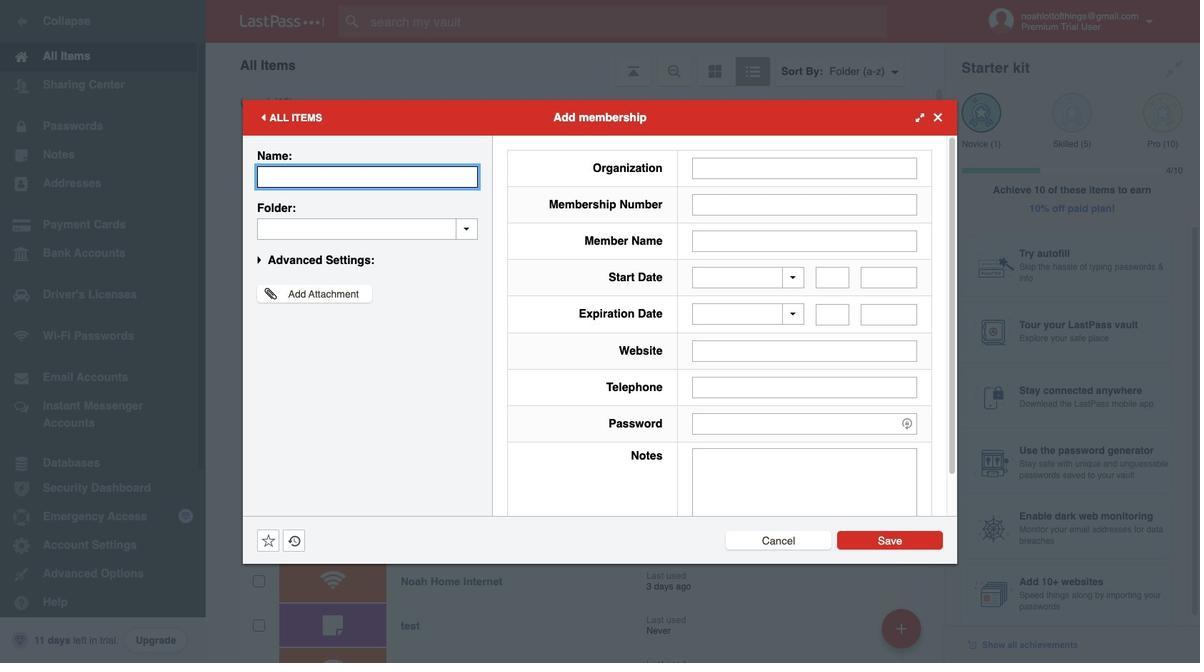 Task type: locate. For each thing, give the bounding box(es) containing it.
None text field
[[692, 194, 917, 215], [861, 267, 917, 289], [816, 304, 850, 325], [861, 304, 917, 325], [692, 194, 917, 215], [861, 267, 917, 289], [816, 304, 850, 325], [861, 304, 917, 325]]

dialog
[[243, 100, 957, 564]]

None password field
[[692, 413, 917, 435]]

Search search field
[[339, 6, 909, 37]]

new item navigation
[[877, 605, 930, 664]]

main navigation navigation
[[0, 0, 206, 664]]

None text field
[[692, 158, 917, 179], [257, 166, 478, 188], [257, 218, 478, 240], [692, 230, 917, 252], [816, 267, 850, 289], [692, 340, 917, 362], [692, 377, 917, 398], [692, 448, 917, 537], [692, 158, 917, 179], [257, 166, 478, 188], [257, 218, 478, 240], [692, 230, 917, 252], [816, 267, 850, 289], [692, 340, 917, 362], [692, 377, 917, 398], [692, 448, 917, 537]]



Task type: vqa. For each thing, say whether or not it's contained in the screenshot.
THE SEARCH search field
yes



Task type: describe. For each thing, give the bounding box(es) containing it.
lastpass image
[[240, 15, 324, 28]]

vault options navigation
[[206, 43, 944, 86]]

new item image
[[897, 624, 907, 634]]

search my vault text field
[[339, 6, 909, 37]]



